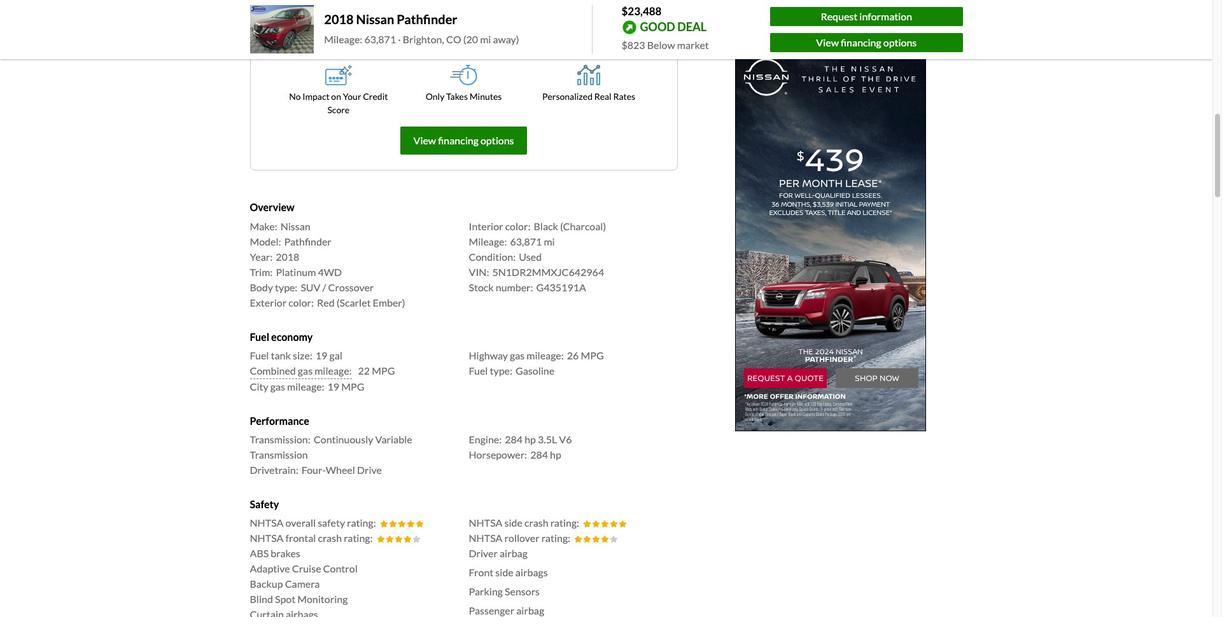 Task type: vqa. For each thing, say whether or not it's contained in the screenshot.


Task type: locate. For each thing, give the bounding box(es) containing it.
rating: for nhtsa side crash rating:
[[551, 517, 580, 529]]

1 horizontal spatial financing
[[841, 36, 882, 48]]

model:
[[250, 235, 281, 248]]

fuel left economy
[[250, 331, 269, 343]]

19 down gal
[[328, 381, 340, 393]]

fuel economy
[[250, 331, 313, 343]]

63,871 up used
[[511, 235, 542, 248]]

nhtsa for nhtsa overall safety rating:
[[250, 517, 284, 529]]

0 horizontal spatial color:
[[289, 297, 314, 309]]

performance
[[250, 415, 309, 427]]

view financing options button down chevron right 'image'
[[771, 33, 963, 52]]

highway gas mileage: 26 mpg fuel type: gasoline
[[469, 350, 604, 377]]

mileage: down size:
[[287, 381, 325, 393]]

1 horizontal spatial mileage:
[[469, 235, 507, 248]]

1 horizontal spatial gas
[[298, 365, 313, 377]]

front side airbags
[[469, 567, 548, 579]]

1 vertical spatial view
[[414, 135, 436, 147]]

side
[[505, 517, 523, 529], [496, 567, 514, 579]]

options down minutes
[[481, 135, 514, 147]]

mileage: down interior
[[469, 235, 507, 248]]

1 horizontal spatial 63,871
[[511, 235, 542, 248]]

options down information
[[884, 36, 917, 48]]

0 horizontal spatial pathfinder
[[284, 235, 332, 248]]

on
[[331, 91, 341, 102]]

fuel down highway
[[469, 365, 488, 377]]

nissan inside make: nissan model: pathfinder year: 2018 trim: platinum 4wd body type: suv / crossover exterior color: red (scarlet ember)
[[281, 220, 311, 232]]

nhtsa for nhtsa side crash rating:
[[469, 517, 503, 529]]

control
[[323, 563, 358, 575]]

drivetrain:
[[250, 464, 299, 476]]

0 horizontal spatial type:
[[275, 281, 298, 293]]

side for front
[[496, 567, 514, 579]]

minutes
[[470, 91, 502, 102]]

trim:
[[250, 266, 273, 278]]

0 horizontal spatial 63,871
[[365, 33, 396, 45]]

1 horizontal spatial hp
[[550, 449, 562, 461]]

2018 nissan pathfinder mileage: 63,871 · brighton, co (20 mi away)
[[324, 12, 520, 45]]

1 vertical spatial pathfinder
[[284, 235, 332, 248]]

19 left gal
[[316, 350, 328, 362]]

side up nhtsa rollover rating:
[[505, 517, 523, 529]]

19
[[316, 350, 328, 362], [328, 381, 340, 393]]

monitoring
[[298, 594, 348, 606]]

mileage: left the ·
[[324, 33, 363, 45]]

options for view financing options 'button' to the right
[[884, 36, 917, 48]]

0 vertical spatial mileage:
[[527, 350, 564, 362]]

0 horizontal spatial nissan
[[281, 220, 311, 232]]

view financing options down chevron right 'image'
[[817, 36, 917, 48]]

63,871 inside interior color: black (charcoal) mileage: 63,871 mi condition: used vin: 5n1dr2mmxjc642964 stock number: g435191a
[[511, 235, 542, 248]]

brighton,
[[403, 33, 445, 45]]

284 up horsepower:
[[505, 434, 523, 446]]

1 vertical spatial 2018
[[276, 251, 300, 263]]

mi down the black
[[544, 235, 555, 248]]

1 vertical spatial color:
[[289, 297, 314, 309]]

1 vertical spatial nissan
[[281, 220, 311, 232]]

abs brakes adaptive cruise control backup camera blind spot monitoring
[[250, 548, 358, 606]]

0 vertical spatial 2018
[[324, 12, 354, 27]]

nissan for pathfinder
[[356, 12, 395, 27]]

mpg down 22
[[342, 381, 365, 393]]

mi right (20
[[480, 33, 491, 45]]

1 horizontal spatial crash
[[525, 517, 549, 529]]

1 horizontal spatial view
[[817, 36, 839, 48]]

platinum
[[276, 266, 316, 278]]

economy
[[271, 331, 313, 343]]

0 vertical spatial view financing options
[[817, 36, 917, 48]]

1 horizontal spatial nissan
[[356, 12, 395, 27]]

1 horizontal spatial view financing options
[[817, 36, 917, 48]]

front
[[469, 567, 494, 579]]

airbag down sensors
[[517, 605, 545, 617]]

pathfinder up brighton,
[[397, 12, 458, 27]]

1 vertical spatial mi
[[544, 235, 555, 248]]

0 vertical spatial hp
[[525, 434, 536, 446]]

0 vertical spatial type:
[[275, 281, 298, 293]]

passenger
[[469, 605, 515, 617]]

mileage:
[[324, 33, 363, 45], [469, 235, 507, 248]]

view financing options down only takes minutes
[[414, 135, 514, 147]]

1 vertical spatial financing
[[438, 135, 479, 147]]

continuously
[[314, 434, 374, 446]]

wheel
[[326, 464, 355, 476]]

0 horizontal spatial options
[[481, 135, 514, 147]]

type:
[[275, 281, 298, 293], [490, 365, 513, 377]]

crash for side
[[525, 517, 549, 529]]

fuel for fuel tank size: 19 gal combined gas mileage: 22 mpg city gas mileage: 19 mpg
[[250, 350, 269, 362]]

type: down platinum
[[275, 281, 298, 293]]

financing down takes
[[438, 135, 479, 147]]

personalized
[[543, 91, 593, 102]]

sensors
[[505, 586, 540, 598]]

cruise
[[292, 563, 321, 575]]

size:
[[293, 350, 313, 362]]

color: down the suv
[[289, 297, 314, 309]]

0 vertical spatial financing
[[841, 36, 882, 48]]

1 vertical spatial view financing options button
[[400, 127, 528, 155]]

1 horizontal spatial 2018
[[324, 12, 354, 27]]

gal
[[330, 350, 343, 362]]

·
[[398, 33, 401, 45]]

0 horizontal spatial financing
[[438, 135, 479, 147]]

0 horizontal spatial 284
[[505, 434, 523, 446]]

rates
[[614, 91, 636, 102]]

options for view financing options 'button' to the bottom
[[481, 135, 514, 147]]

1 horizontal spatial options
[[884, 36, 917, 48]]

2 vertical spatial gas
[[271, 381, 285, 393]]

number:
[[496, 281, 533, 293]]

color: inside interior color: black (charcoal) mileage: 63,871 mi condition: used vin: 5n1dr2mmxjc642964 stock number: g435191a
[[505, 220, 531, 232]]

0 vertical spatial color:
[[505, 220, 531, 232]]

hp down 3.5l
[[550, 449, 562, 461]]

0 vertical spatial 19
[[316, 350, 328, 362]]

color: left the black
[[505, 220, 531, 232]]

0 vertical spatial 63,871
[[365, 33, 396, 45]]

view down request
[[817, 36, 839, 48]]

0 horizontal spatial view financing options
[[414, 135, 514, 147]]

0 horizontal spatial mi
[[480, 33, 491, 45]]

nissan
[[356, 12, 395, 27], [281, 220, 311, 232]]

gas
[[510, 350, 525, 362], [298, 365, 313, 377], [271, 381, 285, 393]]

nhtsa
[[250, 517, 284, 529], [469, 517, 503, 529], [250, 533, 284, 545], [469, 533, 503, 545]]

fuel inside fuel tank size: 19 gal combined gas mileage: 22 mpg city gas mileage: 19 mpg
[[250, 350, 269, 362]]

information
[[860, 10, 913, 22]]

0 vertical spatial pathfinder
[[397, 12, 458, 27]]

63,871 left the ·
[[365, 33, 396, 45]]

2018 right 2018 nissan pathfinder image
[[324, 12, 354, 27]]

airbag for driver airbag
[[500, 548, 528, 560]]

rating: down safety
[[344, 533, 373, 545]]

nhtsa for nhtsa frontal crash rating:
[[250, 533, 284, 545]]

view financing options button
[[771, 33, 963, 52], [400, 127, 528, 155]]

highway
[[469, 350, 508, 362]]

1 vertical spatial 284
[[531, 449, 548, 461]]

nissan inside 2018 nissan pathfinder mileage: 63,871 · brighton, co (20 mi away)
[[356, 12, 395, 27]]

4wd
[[318, 266, 342, 278]]

2 horizontal spatial mpg
[[581, 350, 604, 362]]

rating: right safety
[[347, 517, 376, 529]]

1 vertical spatial mileage:
[[469, 235, 507, 248]]

fuel up combined at bottom left
[[250, 350, 269, 362]]

co
[[446, 33, 462, 45]]

1 horizontal spatial color:
[[505, 220, 531, 232]]

view financing options
[[817, 36, 917, 48], [414, 135, 514, 147]]

mpg right 26
[[581, 350, 604, 362]]

0 vertical spatial options
[[884, 36, 917, 48]]

1 vertical spatial type:
[[490, 365, 513, 377]]

1 horizontal spatial mi
[[544, 235, 555, 248]]

2 vertical spatial mpg
[[342, 381, 365, 393]]

2 horizontal spatial gas
[[510, 350, 525, 362]]

0 horizontal spatial 2018
[[276, 251, 300, 263]]

gas down size:
[[298, 365, 313, 377]]

good deal
[[640, 20, 707, 34]]

crash
[[525, 517, 549, 529], [318, 533, 342, 545]]

driver airbag
[[469, 548, 528, 560]]

airbag down nhtsa rollover rating:
[[500, 548, 528, 560]]

below
[[648, 39, 676, 51]]

1 vertical spatial view financing options
[[414, 135, 514, 147]]

0 horizontal spatial mpg
[[342, 381, 365, 393]]

mpg right 22
[[372, 365, 395, 377]]

vin:
[[469, 266, 489, 278]]

frontal
[[286, 533, 316, 545]]

0 vertical spatial view
[[817, 36, 839, 48]]

$823
[[622, 39, 646, 51]]

284 down 3.5l
[[531, 449, 548, 461]]

0 vertical spatial crash
[[525, 517, 549, 529]]

1 vertical spatial fuel
[[250, 350, 269, 362]]

gas up gasoline
[[510, 350, 525, 362]]

mileage: inside the highway gas mileage: 26 mpg fuel type: gasoline
[[527, 350, 564, 362]]

rollover
[[505, 533, 540, 545]]

nhtsa frontal crash rating:
[[250, 533, 373, 545]]

adaptive
[[250, 563, 290, 575]]

0 vertical spatial mileage:
[[324, 33, 363, 45]]

mileage: inside 2018 nissan pathfinder mileage: 63,871 · brighton, co (20 mi away)
[[324, 33, 363, 45]]

crash up rollover
[[525, 517, 549, 529]]

credit
[[363, 91, 388, 102]]

0 vertical spatial fuel
[[250, 331, 269, 343]]

mileage: inside interior color: black (charcoal) mileage: 63,871 mi condition: used vin: 5n1dr2mmxjc642964 stock number: g435191a
[[469, 235, 507, 248]]

1 horizontal spatial 284
[[531, 449, 548, 461]]

2 vertical spatial fuel
[[469, 365, 488, 377]]

1 vertical spatial side
[[496, 567, 514, 579]]

1 vertical spatial crash
[[318, 533, 342, 545]]

284
[[505, 434, 523, 446], [531, 449, 548, 461]]

city
[[250, 381, 269, 393]]

1 vertical spatial airbag
[[517, 605, 545, 617]]

1 horizontal spatial pathfinder
[[397, 12, 458, 27]]

0 horizontal spatial mileage:
[[324, 33, 363, 45]]

mpg
[[581, 350, 604, 362], [372, 365, 395, 377], [342, 381, 365, 393]]

0 vertical spatial mi
[[480, 33, 491, 45]]

your
[[343, 91, 361, 102]]

1 vertical spatial 63,871
[[511, 235, 542, 248]]

fuel for fuel economy
[[250, 331, 269, 343]]

crash down safety
[[318, 533, 342, 545]]

deal
[[678, 20, 707, 34]]

0 vertical spatial side
[[505, 517, 523, 529]]

1 horizontal spatial view financing options button
[[771, 33, 963, 52]]

score
[[328, 105, 350, 116]]

financing down chevron right 'image'
[[841, 36, 882, 48]]

2018 nissan pathfinder image
[[250, 5, 314, 54]]

0 vertical spatial nissan
[[356, 12, 395, 27]]

type: down highway
[[490, 365, 513, 377]]

hp left 3.5l
[[525, 434, 536, 446]]

side up parking sensors
[[496, 567, 514, 579]]

four-
[[302, 464, 326, 476]]

hp
[[525, 434, 536, 446], [550, 449, 562, 461]]

blind
[[250, 594, 273, 606]]

view financing options button down only takes minutes
[[400, 127, 528, 155]]

2018 up platinum
[[276, 251, 300, 263]]

0 horizontal spatial crash
[[318, 533, 342, 545]]

0 horizontal spatial view financing options button
[[400, 127, 528, 155]]

pathfinder up platinum
[[284, 235, 332, 248]]

fuel tank size: 19 gal combined gas mileage: 22 mpg city gas mileage: 19 mpg
[[250, 350, 395, 393]]

1 horizontal spatial type:
[[490, 365, 513, 377]]

transmission
[[250, 449, 308, 461]]

mileage: up gasoline
[[527, 350, 564, 362]]

0 vertical spatial gas
[[510, 350, 525, 362]]

0 vertical spatial view financing options button
[[771, 33, 963, 52]]

$23,488
[[622, 4, 662, 18]]

rating: up nhtsa rollover rating:
[[551, 517, 580, 529]]

rating: right rollover
[[542, 533, 571, 545]]

options
[[884, 36, 917, 48], [481, 135, 514, 147]]

view down only
[[414, 135, 436, 147]]

1 vertical spatial options
[[481, 135, 514, 147]]

63,871
[[365, 33, 396, 45], [511, 235, 542, 248]]

0 vertical spatial mpg
[[581, 350, 604, 362]]

0 horizontal spatial view
[[414, 135, 436, 147]]

0 vertical spatial airbag
[[500, 548, 528, 560]]

1 vertical spatial mpg
[[372, 365, 395, 377]]

mileage: down gal
[[315, 365, 352, 377]]

gas down combined at bottom left
[[271, 381, 285, 393]]



Task type: describe. For each thing, give the bounding box(es) containing it.
suv
[[301, 281, 321, 293]]

color: inside make: nissan model: pathfinder year: 2018 trim: platinum 4wd body type: suv / crossover exterior color: red (scarlet ember)
[[289, 297, 314, 309]]

airbags
[[516, 567, 548, 579]]

financing for view financing options 'button' to the bottom
[[438, 135, 479, 147]]

overall
[[286, 517, 316, 529]]

good
[[640, 20, 676, 34]]

finance
[[410, 38, 454, 53]]

drivetrain: four-wheel drive
[[250, 464, 382, 476]]

1 vertical spatial 19
[[328, 381, 340, 393]]

red
[[317, 297, 335, 309]]

driver
[[469, 548, 498, 560]]

mi inside interior color: black (charcoal) mileage: 63,871 mi condition: used vin: 5n1dr2mmxjc642964 stock number: g435191a
[[544, 235, 555, 248]]

view for view financing options 'button' to the right
[[817, 36, 839, 48]]

condition:
[[469, 251, 516, 263]]

rating: for nhtsa frontal crash rating:
[[344, 533, 373, 545]]

nissan for model:
[[281, 220, 311, 232]]

2 vertical spatial mileage:
[[287, 381, 325, 393]]

exterior
[[250, 297, 287, 309]]

0 horizontal spatial hp
[[525, 434, 536, 446]]

chevron right image
[[861, 18, 869, 33]]

side for nhtsa
[[505, 517, 523, 529]]

year:
[[250, 251, 273, 263]]

2018 inside 2018 nissan pathfinder mileage: 63,871 · brighton, co (20 mi away)
[[324, 12, 354, 27]]

parking sensors
[[469, 586, 540, 598]]

continuously variable transmission
[[250, 434, 413, 461]]

drive
[[357, 464, 382, 476]]

engine: 284 hp 3.5l v6 horsepower: 284 hp
[[469, 434, 572, 461]]

(scarlet
[[337, 297, 371, 309]]

1 horizontal spatial mpg
[[372, 365, 395, 377]]

chevron left image
[[793, 18, 800, 33]]

tank
[[271, 350, 291, 362]]

0 horizontal spatial gas
[[271, 381, 285, 393]]

26
[[567, 350, 579, 362]]

pathfinder inside make: nissan model: pathfinder year: 2018 trim: platinum 4wd body type: suv / crossover exterior color: red (scarlet ember)
[[284, 235, 332, 248]]

1 vertical spatial gas
[[298, 365, 313, 377]]

takes
[[447, 91, 468, 102]]

make: nissan model: pathfinder year: 2018 trim: platinum 4wd body type: suv / crossover exterior color: red (scarlet ember)
[[250, 220, 405, 309]]

crossover
[[328, 281, 374, 293]]

mi inside 2018 nissan pathfinder mileage: 63,871 · brighton, co (20 mi away)
[[480, 33, 491, 45]]

request information
[[821, 10, 913, 22]]

2018 inside make: nissan model: pathfinder year: 2018 trim: platinum 4wd body type: suv / crossover exterior color: red (scarlet ember)
[[276, 251, 300, 263]]

$823 below market
[[622, 39, 709, 51]]

finance in advance
[[410, 38, 518, 53]]

nhtsa side crash rating:
[[469, 517, 580, 529]]

transmission:
[[250, 434, 311, 446]]

black
[[534, 220, 559, 232]]

backup
[[250, 579, 283, 591]]

safety
[[250, 499, 279, 511]]

5n1dr2mmxjc642964
[[493, 266, 605, 278]]

financing for view financing options 'button' to the right
[[841, 36, 882, 48]]

only
[[426, 91, 445, 102]]

abs
[[250, 548, 269, 560]]

advertisement region
[[735, 49, 926, 432]]

safety
[[318, 517, 345, 529]]

(20
[[464, 33, 478, 45]]

0 vertical spatial 284
[[505, 434, 523, 446]]

/
[[323, 281, 326, 293]]

fuel inside the highway gas mileage: 26 mpg fuel type: gasoline
[[469, 365, 488, 377]]

22
[[358, 365, 370, 377]]

make:
[[250, 220, 277, 232]]

request information button
[[771, 7, 963, 26]]

type: inside the highway gas mileage: 26 mpg fuel type: gasoline
[[490, 365, 513, 377]]

brakes
[[271, 548, 300, 560]]

only takes minutes
[[426, 91, 502, 102]]

1 vertical spatial mileage:
[[315, 365, 352, 377]]

pathfinder inside 2018 nissan pathfinder mileage: 63,871 · brighton, co (20 mi away)
[[397, 12, 458, 27]]

crash for frontal
[[318, 533, 342, 545]]

engine:
[[469, 434, 502, 446]]

advance
[[469, 38, 518, 53]]

1 vertical spatial hp
[[550, 449, 562, 461]]

(charcoal)
[[561, 220, 607, 232]]

no impact on your credit score
[[289, 91, 388, 116]]

horsepower:
[[469, 449, 527, 461]]

interior color: black (charcoal) mileage: 63,871 mi condition: used vin: 5n1dr2mmxjc642964 stock number: g435191a
[[469, 220, 607, 293]]

rating: for nhtsa overall safety rating:
[[347, 517, 376, 529]]

variable
[[375, 434, 413, 446]]

mpg inside the highway gas mileage: 26 mpg fuel type: gasoline
[[581, 350, 604, 362]]

spot
[[275, 594, 296, 606]]

camera
[[285, 579, 320, 591]]

no
[[289, 91, 301, 102]]

real
[[595, 91, 612, 102]]

airbag for passenger airbag
[[517, 605, 545, 617]]

nhtsa for nhtsa rollover rating:
[[469, 533, 503, 545]]

impact
[[303, 91, 330, 102]]

3.5l
[[538, 434, 557, 446]]

ember)
[[373, 297, 405, 309]]

gasoline
[[516, 365, 555, 377]]

gas inside the highway gas mileage: 26 mpg fuel type: gasoline
[[510, 350, 525, 362]]

nhtsa rollover rating:
[[469, 533, 571, 545]]

63,871 inside 2018 nissan pathfinder mileage: 63,871 · brighton, co (20 mi away)
[[365, 33, 396, 45]]

type: inside make: nissan model: pathfinder year: 2018 trim: platinum 4wd body type: suv / crossover exterior color: red (scarlet ember)
[[275, 281, 298, 293]]

used
[[519, 251, 542, 263]]

nhtsa overall safety rating:
[[250, 517, 376, 529]]

market
[[678, 39, 709, 51]]

in
[[456, 38, 467, 53]]

stock
[[469, 281, 494, 293]]

view for view financing options 'button' to the bottom
[[414, 135, 436, 147]]

g435191a
[[537, 281, 587, 293]]

request
[[821, 10, 858, 22]]

interior
[[469, 220, 504, 232]]

v6
[[559, 434, 572, 446]]

passenger airbag
[[469, 605, 545, 617]]



